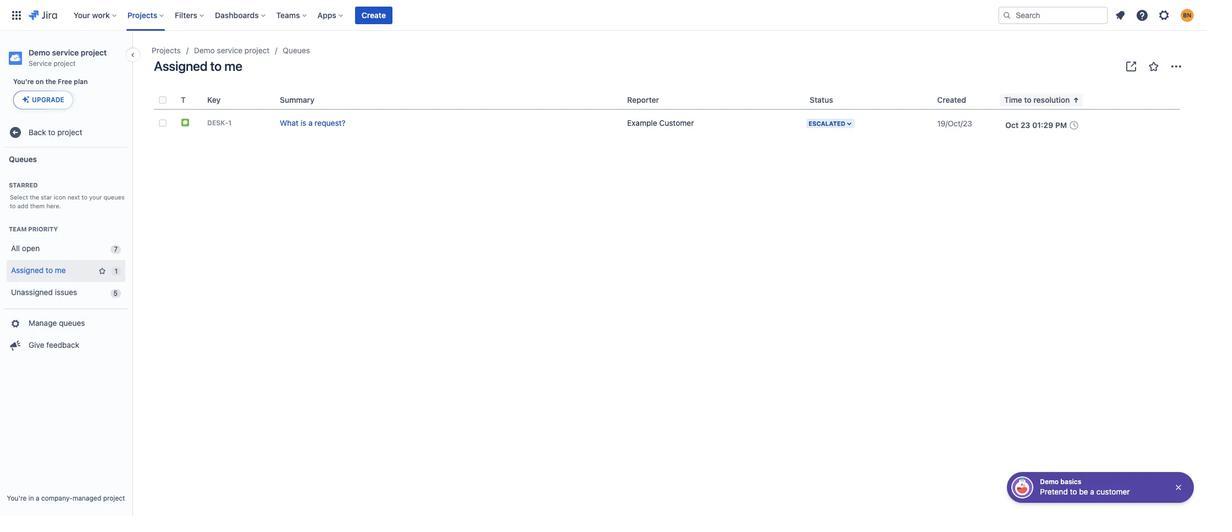 Task type: describe. For each thing, give the bounding box(es) containing it.
back to project
[[29, 127, 82, 137]]

created button
[[933, 93, 966, 107]]

project for demo service project
[[245, 46, 270, 55]]

manage queues button
[[4, 313, 128, 334]]

a request that follows itsm workflows. image
[[181, 118, 190, 127]]

apps
[[318, 10, 336, 20]]

resolution
[[1033, 95, 1070, 104]]

you're on the free plan
[[13, 78, 88, 86]]

demo service project service project
[[29, 48, 107, 68]]

the for on
[[45, 78, 56, 86]]

free
[[58, 78, 72, 86]]

0 vertical spatial star image
[[1147, 60, 1160, 73]]

your
[[74, 10, 90, 20]]

time
[[1004, 95, 1022, 104]]

ascending icon image
[[1070, 93, 1083, 107]]

Search field
[[998, 6, 1108, 24]]

oct
[[1005, 120, 1019, 130]]

upgrade
[[32, 96, 64, 104]]

service for demo service project
[[217, 46, 242, 55]]

reporter
[[627, 95, 659, 104]]

to inside team priority group
[[46, 266, 53, 275]]

dashboards button
[[212, 6, 270, 24]]

close image
[[1174, 483, 1183, 492]]

apps button
[[314, 6, 347, 24]]

a inside demo basics pretend to be a customer
[[1090, 487, 1094, 496]]

filters button
[[172, 6, 208, 24]]

escalated button
[[805, 118, 856, 129]]

you're in a company-managed project
[[7, 494, 125, 502]]

oct 23 01:29 pm
[[1005, 120, 1067, 130]]

status button
[[805, 93, 833, 107]]

plan
[[74, 78, 88, 86]]

key
[[207, 95, 221, 104]]

notifications image
[[1114, 9, 1127, 22]]

upgrade button
[[14, 91, 73, 109]]

back
[[29, 127, 46, 137]]

basics
[[1060, 478, 1081, 486]]

projects for projects dropdown button
[[127, 10, 157, 20]]

your work
[[74, 10, 110, 20]]

0 vertical spatial queues
[[283, 46, 310, 55]]

team priority
[[9, 225, 58, 232]]

give feedback
[[29, 340, 79, 350]]

star
[[41, 194, 52, 201]]

1 horizontal spatial 1
[[228, 119, 231, 127]]

dashboards
[[215, 10, 259, 20]]

is
[[301, 118, 306, 128]]

t button
[[176, 93, 186, 107]]

5
[[114, 289, 118, 297]]

on
[[36, 78, 44, 86]]

project right managed
[[103, 494, 125, 502]]

you're for you're in a company-managed project
[[7, 494, 27, 502]]

7
[[114, 245, 118, 253]]

t
[[181, 95, 186, 104]]

key button
[[203, 93, 221, 107]]

projects link
[[152, 44, 181, 57]]

what is a request? link
[[280, 118, 345, 128]]

issues
[[55, 288, 77, 297]]

a for what is a request?
[[308, 118, 313, 128]]

projects for projects link
[[152, 46, 181, 55]]

pm
[[1055, 120, 1067, 130]]

0 vertical spatial assigned
[[154, 58, 208, 74]]

manage queues
[[29, 318, 85, 328]]

give
[[29, 340, 44, 350]]

team
[[9, 225, 27, 232]]

add
[[17, 202, 28, 209]]

managed
[[73, 494, 101, 502]]

all
[[11, 244, 20, 253]]

banner containing your work
[[0, 0, 1207, 31]]

help image
[[1136, 9, 1149, 22]]

customer
[[1096, 487, 1130, 496]]

23
[[1021, 120, 1030, 130]]

project for back to project
[[57, 127, 82, 137]]

service for demo service project service project
[[52, 48, 79, 57]]

teams
[[276, 10, 300, 20]]

unassigned issues
[[11, 288, 77, 297]]

them
[[30, 202, 45, 209]]

reporter button
[[623, 93, 659, 107]]

give feedback button
[[4, 334, 128, 356]]

starred group
[[4, 170, 128, 214]]

projects button
[[124, 6, 168, 24]]

your work button
[[70, 6, 121, 24]]

pretend
[[1040, 487, 1068, 496]]



Task type: locate. For each thing, give the bounding box(es) containing it.
0 vertical spatial me
[[224, 58, 242, 74]]

1 horizontal spatial assigned to me
[[154, 58, 242, 74]]

1 vertical spatial me
[[55, 266, 66, 275]]

customer
[[659, 118, 694, 128]]

status
[[810, 95, 833, 104]]

team priority group
[[4, 214, 128, 308]]

project up free
[[54, 59, 75, 68]]

desk
[[207, 119, 225, 127]]

jira image
[[29, 9, 57, 22], [29, 9, 57, 22]]

projects down projects dropdown button
[[152, 46, 181, 55]]

you're
[[13, 78, 34, 86], [7, 494, 27, 502]]

queues up starred in the top of the page
[[9, 154, 37, 164]]

the for select
[[30, 194, 39, 201]]

demo inside demo basics pretend to be a customer
[[1040, 478, 1059, 486]]

request?
[[315, 118, 345, 128]]

demo for demo service project
[[194, 46, 215, 55]]

0 horizontal spatial 1
[[115, 267, 118, 275]]

star image
[[1147, 60, 1160, 73], [98, 266, 107, 275]]

you're for you're on the free plan
[[13, 78, 34, 86]]

1
[[228, 119, 231, 127], [115, 267, 118, 275]]

to left add
[[10, 202, 16, 209]]

starred select the star icon next to your queues to add them here.
[[9, 181, 125, 209]]

0 horizontal spatial assigned
[[11, 266, 44, 275]]

be
[[1079, 487, 1088, 496]]

settings image
[[1158, 9, 1171, 22]]

queues link
[[283, 44, 310, 57]]

all open
[[11, 244, 40, 253]]

me inside team priority group
[[55, 266, 66, 275]]

example customer
[[627, 118, 694, 128]]

service up free
[[52, 48, 79, 57]]

desk - 1
[[207, 119, 231, 127]]

summary button
[[275, 93, 314, 107]]

filters
[[175, 10, 197, 20]]

create
[[362, 10, 386, 20]]

1 horizontal spatial me
[[224, 58, 242, 74]]

assigned down projects link
[[154, 58, 208, 74]]

what is a request?
[[280, 118, 345, 128]]

project up plan
[[81, 48, 107, 57]]

company-
[[41, 494, 73, 502]]

the right on
[[45, 78, 56, 86]]

0 vertical spatial assigned to me
[[154, 58, 242, 74]]

queues up give feedback button
[[59, 318, 85, 328]]

service inside demo service project service project
[[52, 48, 79, 57]]

1 vertical spatial you're
[[7, 494, 27, 502]]

the inside starred select the star icon next to your queues to add them here.
[[30, 194, 39, 201]]

queues inside starred select the star icon next to your queues to add them here.
[[104, 194, 125, 201]]

time to resolution
[[1004, 95, 1070, 104]]

time to resolution button
[[1000, 93, 1083, 107]]

1 horizontal spatial queues
[[283, 46, 310, 55]]

to right back
[[48, 127, 55, 137]]

1 vertical spatial assigned
[[11, 266, 44, 275]]

icon
[[54, 194, 66, 201]]

queues inside the manage queues button
[[59, 318, 85, 328]]

1 horizontal spatial the
[[45, 78, 56, 86]]

me down demo service project link
[[224, 58, 242, 74]]

appswitcher icon image
[[10, 9, 23, 22]]

group containing manage queues
[[4, 308, 128, 360]]

queues right your
[[104, 194, 125, 201]]

select
[[10, 194, 28, 201]]

0 vertical spatial you're
[[13, 78, 34, 86]]

search image
[[1003, 11, 1011, 20]]

a for you're in a company-managed project
[[36, 494, 39, 502]]

demo service project
[[194, 46, 270, 55]]

star image inside team priority group
[[98, 266, 107, 275]]

1 horizontal spatial a
[[308, 118, 313, 128]]

starred
[[9, 181, 38, 189]]

-
[[225, 119, 228, 127]]

me
[[224, 58, 242, 74], [55, 266, 66, 275]]

in
[[28, 494, 34, 502]]

1 down 7
[[115, 267, 118, 275]]

19/oct/23
[[937, 119, 972, 128]]

actions image
[[1170, 60, 1183, 73]]

unassigned
[[11, 288, 53, 297]]

01:29
[[1032, 120, 1053, 130]]

to right time
[[1024, 95, 1031, 104]]

banner
[[0, 0, 1207, 31]]

the up them
[[30, 194, 39, 201]]

created
[[937, 95, 966, 104]]

your profile and settings image
[[1181, 9, 1194, 22]]

1 horizontal spatial service
[[217, 46, 242, 55]]

demo inside demo service project service project
[[29, 48, 50, 57]]

priority
[[28, 225, 58, 232]]

project down dashboards dropdown button
[[245, 46, 270, 55]]

1 horizontal spatial star image
[[1147, 60, 1160, 73]]

assigned inside team priority group
[[11, 266, 44, 275]]

1 inside team priority group
[[115, 267, 118, 275]]

1 vertical spatial queues
[[9, 154, 37, 164]]

back to project link
[[4, 122, 128, 144]]

to left be
[[1070, 487, 1077, 496]]

teams button
[[273, 6, 311, 24]]

1 vertical spatial star image
[[98, 266, 107, 275]]

demo basics pretend to be a customer
[[1040, 478, 1130, 496]]

project right back
[[57, 127, 82, 137]]

1 vertical spatial the
[[30, 194, 39, 201]]

to up the "unassigned issues"
[[46, 266, 53, 275]]

here.
[[46, 202, 61, 209]]

you're left on
[[13, 78, 34, 86]]

1 horizontal spatial demo
[[194, 46, 215, 55]]

1 right the desk
[[228, 119, 231, 127]]

open
[[22, 244, 40, 253]]

summary
[[280, 95, 314, 104]]

to down demo service project link
[[210, 58, 222, 74]]

assigned to me
[[154, 58, 242, 74], [11, 266, 66, 275]]

demo service project link
[[194, 44, 270, 57]]

demo up "pretend"
[[1040, 478, 1059, 486]]

0 horizontal spatial star image
[[98, 266, 107, 275]]

0 horizontal spatial me
[[55, 266, 66, 275]]

a right is
[[308, 118, 313, 128]]

1 vertical spatial queues
[[59, 318, 85, 328]]

0 vertical spatial queues
[[104, 194, 125, 201]]

1 vertical spatial 1
[[115, 267, 118, 275]]

1 horizontal spatial queues
[[104, 194, 125, 201]]

escalated
[[809, 120, 845, 127]]

0 vertical spatial the
[[45, 78, 56, 86]]

assigned down all open
[[11, 266, 44, 275]]

a right be
[[1090, 487, 1094, 496]]

0 vertical spatial 1
[[228, 119, 231, 127]]

2 horizontal spatial a
[[1090, 487, 1094, 496]]

to inside demo basics pretend to be a customer
[[1070, 487, 1077, 496]]

manage
[[29, 318, 57, 328]]

1 vertical spatial projects
[[152, 46, 181, 55]]

project
[[245, 46, 270, 55], [81, 48, 107, 57], [54, 59, 75, 68], [57, 127, 82, 137], [103, 494, 125, 502]]

queues down teams dropdown button
[[283, 46, 310, 55]]

what
[[280, 118, 298, 128]]

1 vertical spatial assigned to me
[[11, 266, 66, 275]]

assigned to me inside team priority group
[[11, 266, 66, 275]]

feedback
[[46, 340, 79, 350]]

a
[[308, 118, 313, 128], [1090, 487, 1094, 496], [36, 494, 39, 502]]

0 horizontal spatial the
[[30, 194, 39, 201]]

assigned to me up the "unassigned issues"
[[11, 266, 66, 275]]

projects inside dropdown button
[[127, 10, 157, 20]]

me up issues at the left bottom
[[55, 266, 66, 275]]

assigned to me down projects link
[[154, 58, 242, 74]]

demo up service
[[29, 48, 50, 57]]

0 horizontal spatial a
[[36, 494, 39, 502]]

work
[[92, 10, 110, 20]]

you're left in
[[7, 494, 27, 502]]

to inside button
[[1024, 95, 1031, 104]]

demo
[[194, 46, 215, 55], [29, 48, 50, 57], [1040, 478, 1059, 486]]

demo for demo basics pretend to be a customer
[[1040, 478, 1059, 486]]

0 horizontal spatial assigned to me
[[11, 266, 66, 275]]

0 horizontal spatial queues
[[9, 154, 37, 164]]

your
[[89, 194, 102, 201]]

0 horizontal spatial service
[[52, 48, 79, 57]]

example
[[627, 118, 657, 128]]

to
[[210, 58, 222, 74], [1024, 95, 1031, 104], [48, 127, 55, 137], [82, 194, 87, 201], [10, 202, 16, 209], [46, 266, 53, 275], [1070, 487, 1077, 496]]

demo down the filters popup button
[[194, 46, 215, 55]]

next
[[68, 194, 80, 201]]

demo for demo service project service project
[[29, 48, 50, 57]]

service
[[217, 46, 242, 55], [52, 48, 79, 57]]

0 horizontal spatial queues
[[59, 318, 85, 328]]

group
[[4, 308, 128, 360]]

1 horizontal spatial assigned
[[154, 58, 208, 74]]

queues
[[104, 194, 125, 201], [59, 318, 85, 328]]

primary element
[[7, 0, 998, 31]]

0 horizontal spatial demo
[[29, 48, 50, 57]]

create button
[[355, 6, 392, 24]]

to right next
[[82, 194, 87, 201]]

service down dashboards
[[217, 46, 242, 55]]

assigned
[[154, 58, 208, 74], [11, 266, 44, 275]]

projects right "work" on the top
[[127, 10, 157, 20]]

projects
[[127, 10, 157, 20], [152, 46, 181, 55]]

0 vertical spatial projects
[[127, 10, 157, 20]]

2 horizontal spatial demo
[[1040, 478, 1059, 486]]

a right in
[[36, 494, 39, 502]]

service
[[29, 59, 52, 68]]

project for demo service project service project
[[81, 48, 107, 57]]



Task type: vqa. For each thing, say whether or not it's contained in the screenshot.
Demo in the Demo basics Pretend to be a customer
yes



